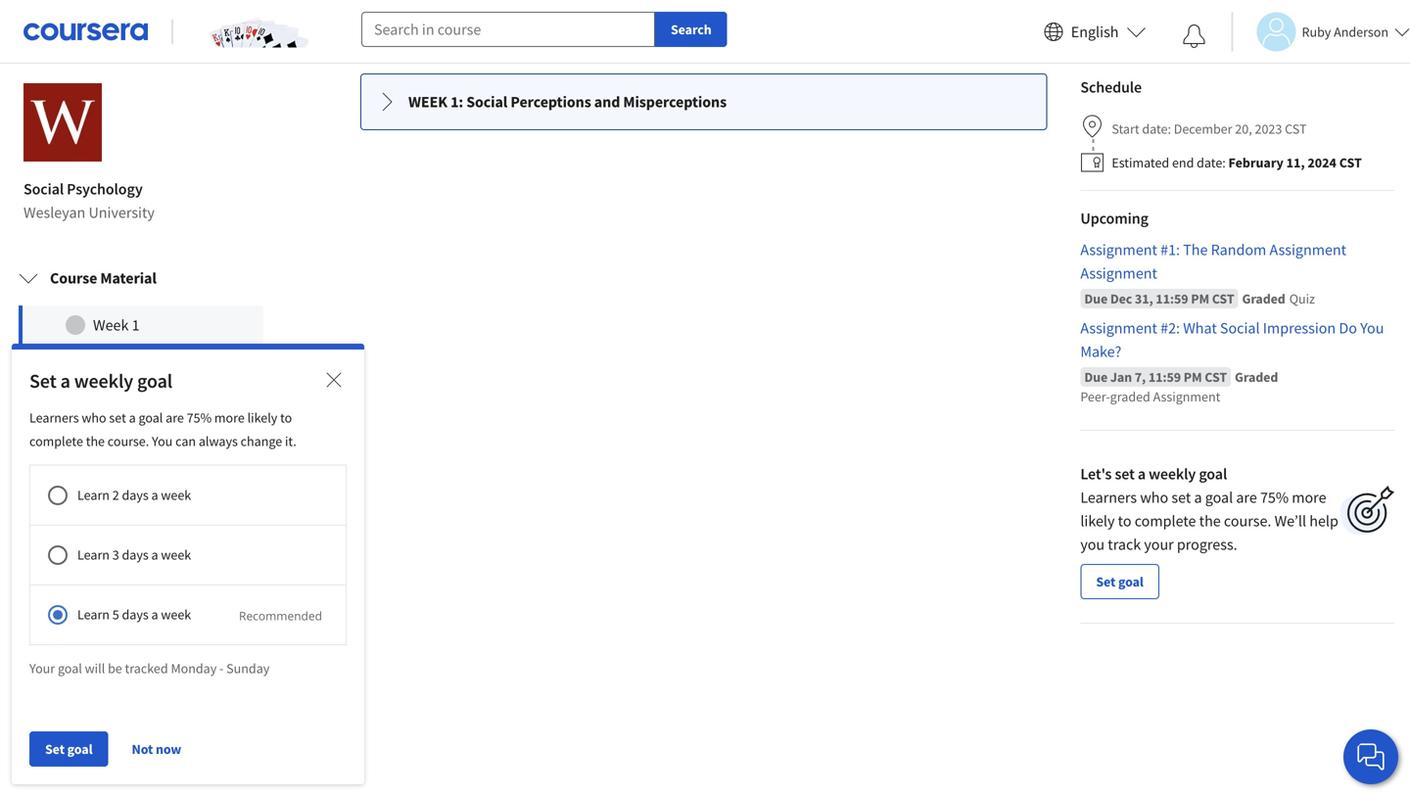Task type: vqa. For each thing, say whether or not it's contained in the screenshot.
The Set Goal to the top
yes



Task type: describe. For each thing, give the bounding box(es) containing it.
week 7 link
[[19, 541, 264, 580]]

assignment right graded
[[1154, 388, 1221, 406]]

cst inside assignment #1: the random assignment assignment due dec 31, 11:59 pm cst graded quiz
[[1212, 290, 1235, 308]]

week 5
[[93, 472, 140, 492]]

random
[[1211, 240, 1267, 260]]

goal left will
[[58, 660, 82, 678]]

week 3 link
[[19, 384, 264, 423]]

1 horizontal spatial set
[[1115, 464, 1135, 484]]

week 2 link
[[19, 345, 264, 384]]

psychology
[[67, 179, 143, 199]]

cst inside assignment #2: what social impression do you make? due jan 7, 11:59 pm cst graded peer-graded assignment
[[1205, 368, 1227, 386]]

chat with us image
[[1356, 742, 1387, 773]]

assignment #1: the random assignment assignment due dec 31, 11:59 pm cst graded quiz
[[1081, 240, 1347, 308]]

the for we'll
[[1200, 511, 1221, 531]]

7,
[[1135, 368, 1146, 386]]

course. for we'll
[[1224, 511, 1272, 531]]

graded inside assignment #2: what social impression do you make? due jan 7, 11:59 pm cst graded peer-graded assignment
[[1235, 368, 1279, 386]]

weekly inside dialog
[[74, 369, 133, 393]]

a for learn 2 days a week
[[151, 486, 158, 504]]

show notifications image
[[1183, 24, 1206, 48]]

help
[[1310, 511, 1339, 531]]

2024
[[1308, 154, 1337, 171]]

assignment down dec
[[1081, 318, 1158, 338]]

social inside week 1: social perceptions and misperceptions dropdown button
[[466, 92, 508, 112]]

due inside assignment #2: what social impression do you make? due jan 7, 11:59 pm cst graded peer-graded assignment
[[1085, 368, 1108, 386]]

course material button
[[3, 251, 279, 306]]

set for learners who set a goal are 75% more likely to complete the course. we'll help you track your progress.
[[1172, 488, 1191, 507]]

week for week 4
[[93, 433, 129, 453]]

week 5 link
[[19, 462, 264, 502]]

75% for you
[[187, 409, 212, 427]]

goal up "messages" at the bottom left of the page
[[67, 741, 93, 758]]

quiz
[[1290, 290, 1316, 308]]

goal down track at the right of page
[[1119, 573, 1144, 591]]

messages
[[47, 760, 112, 780]]

who for learners who set a goal are 75% more likely to complete the course. you can always change it.
[[82, 409, 106, 427]]

not
[[132, 741, 153, 758]]

11:59 inside assignment #2: what social impression do you make? due jan 7, 11:59 pm cst graded peer-graded assignment
[[1149, 368, 1181, 386]]

a right let's
[[1138, 464, 1146, 484]]

7
[[132, 551, 140, 570]]

3 for week
[[132, 394, 140, 413]]

discussion forums
[[47, 711, 176, 731]]

now
[[156, 741, 181, 758]]

do
[[1339, 318, 1358, 338]]

75% for we'll
[[1261, 488, 1289, 507]]

the
[[1184, 240, 1208, 260]]

and
[[594, 92, 620, 112]]

you inside assignment #2: what social impression do you make? due jan 7, 11:59 pm cst graded peer-graded assignment
[[1361, 318, 1385, 338]]

ruby anderson
[[1302, 23, 1389, 41]]

likely for track
[[1081, 511, 1115, 531]]

help center image
[[1360, 745, 1383, 769]]

week 1: social perceptions and misperceptions button
[[361, 74, 1047, 129]]

6
[[132, 511, 140, 531]]

goal inside learners who set a goal are 75% more likely to complete the course. you can always change it.
[[139, 409, 163, 427]]

you inside learners who set a goal are 75% more likely to complete the course. you can always change it.
[[152, 432, 173, 450]]

learn for learn 2 days a week
[[77, 486, 110, 504]]

perceptions
[[511, 92, 591, 112]]

graded inside assignment #1: the random assignment assignment due dec 31, 11:59 pm cst graded quiz
[[1243, 290, 1286, 308]]

week 1
[[93, 315, 140, 335]]

ruby anderson button
[[1232, 12, 1411, 51]]

what
[[1184, 318, 1217, 338]]

11,
[[1287, 154, 1305, 171]]

english
[[1071, 22, 1119, 42]]

not now
[[132, 741, 181, 758]]

social inside assignment #2: what social impression do you make? due jan 7, 11:59 pm cst graded peer-graded assignment
[[1220, 318, 1260, 338]]

week for week 1
[[93, 315, 129, 335]]

week 2
[[93, 355, 140, 374]]

always
[[199, 432, 238, 450]]

learn 3 days a week
[[77, 546, 191, 564]]

1
[[132, 315, 140, 335]]

likely for change
[[247, 409, 278, 427]]

are for we'll
[[1237, 488, 1258, 507]]

31,
[[1135, 290, 1154, 308]]

english button
[[1036, 0, 1154, 64]]

days for 5
[[122, 606, 149, 624]]

week 1: social perceptions and misperceptions
[[408, 92, 727, 112]]

not now button
[[124, 732, 189, 767]]

messages link
[[0, 746, 282, 794]]

learn 2 days a week
[[77, 486, 191, 504]]

to for change
[[280, 409, 292, 427]]

make?
[[1081, 342, 1122, 362]]

coursera image
[[24, 16, 148, 47]]

start date: december 20, 2023 cst
[[1112, 120, 1307, 138]]

week 7
[[93, 551, 140, 570]]

0 vertical spatial set
[[29, 369, 57, 393]]

3 for learn
[[112, 546, 119, 564]]

be
[[108, 660, 122, 678]]

graded
[[1111, 388, 1151, 406]]

learners who set a goal are 75% more likely to complete the course. we'll help you track your progress.
[[1081, 488, 1339, 554]]

estimated
[[1112, 154, 1170, 171]]

progress.
[[1177, 535, 1238, 554]]

week 6
[[93, 511, 140, 531]]

more for help
[[1292, 488, 1327, 507]]

2 vertical spatial set
[[45, 741, 65, 758]]

peer-
[[1081, 388, 1111, 406]]

cst right 2023 at the right of page
[[1285, 120, 1307, 138]]

5 for learn
[[112, 606, 119, 624]]

will
[[85, 660, 105, 678]]

university
[[89, 203, 155, 222]]

course. for you
[[108, 432, 149, 450]]

#1:
[[1161, 240, 1180, 260]]

week for learn 3 days a week
[[161, 546, 191, 564]]

social psychology wesleyan university
[[24, 179, 155, 222]]

assignment #2: what social impression do you make? due jan 7, 11:59 pm cst graded peer-graded assignment
[[1081, 318, 1385, 406]]

#2:
[[1161, 318, 1180, 338]]

pm inside assignment #1: the random assignment assignment due dec 31, 11:59 pm cst graded quiz
[[1191, 290, 1210, 308]]

a for learn 3 days a week
[[151, 546, 158, 564]]

schedule
[[1081, 77, 1142, 97]]

search
[[671, 21, 712, 38]]

change
[[241, 432, 282, 450]]

close image
[[322, 368, 346, 392]]

estimated end date: february 11, 2024 cst
[[1112, 154, 1362, 171]]

week
[[408, 92, 448, 112]]

11:59 inside assignment #1: the random assignment assignment due dec 31, 11:59 pm cst graded quiz
[[1156, 290, 1189, 308]]

-
[[219, 660, 224, 678]]

due inside assignment #1: the random assignment assignment due dec 31, 11:59 pm cst graded quiz
[[1085, 290, 1108, 308]]

february
[[1229, 154, 1284, 171]]

week for week 5
[[93, 472, 129, 492]]

2 for learn
[[112, 486, 119, 504]]

1 vertical spatial set
[[1096, 573, 1116, 591]]

start
[[1112, 120, 1140, 138]]

set a weekly goal
[[29, 369, 173, 393]]

goal up learners who set a goal are 75% more likely to complete the course. we'll help you track your progress. on the bottom right of the page
[[1199, 464, 1228, 484]]

2 for week
[[132, 355, 140, 374]]

your
[[29, 660, 55, 678]]

anderson
[[1334, 23, 1389, 41]]

week for week 6
[[93, 511, 129, 531]]

material
[[100, 268, 157, 288]]

we'll
[[1275, 511, 1307, 531]]

goal inside learners who set a goal are 75% more likely to complete the course. we'll help you track your progress.
[[1206, 488, 1233, 507]]

goal up "week 3"
[[137, 369, 173, 393]]



Task type: locate. For each thing, give the bounding box(es) containing it.
set a weekly goal option group
[[29, 465, 430, 646]]

week for week 3
[[93, 394, 129, 413]]

misperceptions
[[623, 92, 727, 112]]

0 horizontal spatial to
[[280, 409, 292, 427]]

75% up can on the left bottom of page
[[187, 409, 212, 427]]

december
[[1174, 120, 1233, 138]]

1 vertical spatial 3
[[112, 546, 119, 564]]

who inside learners who set a goal are 75% more likely to complete the course. you can always change it.
[[82, 409, 106, 427]]

1 horizontal spatial 2
[[132, 355, 140, 374]]

0 vertical spatial course.
[[108, 432, 149, 450]]

days down 7
[[122, 606, 149, 624]]

week 4 link
[[19, 423, 264, 462]]

complete up your
[[1135, 511, 1197, 531]]

3
[[132, 394, 140, 413], [112, 546, 119, 564]]

2 inside week 2 link
[[132, 355, 140, 374]]

1 vertical spatial likely
[[1081, 511, 1115, 531]]

learners
[[29, 409, 79, 427], [1081, 488, 1137, 507]]

week down can on the left bottom of page
[[161, 486, 191, 504]]

1 vertical spatial 2
[[112, 486, 119, 504]]

2
[[132, 355, 140, 374], [112, 486, 119, 504]]

1 vertical spatial course.
[[1224, 511, 1272, 531]]

0 vertical spatial due
[[1085, 290, 1108, 308]]

0 vertical spatial 11:59
[[1156, 290, 1189, 308]]

goal up progress. at the bottom right of page
[[1206, 488, 1233, 507]]

wesleyan
[[24, 203, 85, 222]]

0 horizontal spatial 75%
[[187, 409, 212, 427]]

likely up the you
[[1081, 511, 1115, 531]]

week left 4
[[93, 433, 129, 453]]

1 vertical spatial 11:59
[[1149, 368, 1181, 386]]

1 horizontal spatial set goal
[[1096, 573, 1144, 591]]

learn down "week 6"
[[77, 546, 110, 564]]

0 horizontal spatial course.
[[108, 432, 149, 450]]

3 learn from the top
[[77, 606, 110, 624]]

set up "messages" at the bottom left of the page
[[45, 741, 65, 758]]

0 horizontal spatial 5
[[112, 606, 119, 624]]

to for track
[[1118, 511, 1132, 531]]

1 vertical spatial the
[[1200, 511, 1221, 531]]

assignment down upcoming
[[1081, 240, 1158, 260]]

learners for learners who set a goal are 75% more likely to complete the course. you can always change it.
[[29, 409, 79, 427]]

1 vertical spatial week
[[161, 546, 191, 564]]

the up progress. at the bottom right of page
[[1200, 511, 1221, 531]]

week up "week 3"
[[93, 355, 129, 374]]

learners for learners who set a goal are 75% more likely to complete the course. we'll help you track your progress.
[[1081, 488, 1137, 507]]

social
[[466, 92, 508, 112], [24, 179, 64, 199], [1220, 318, 1260, 338]]

impression
[[1263, 318, 1336, 338]]

discussion forums link
[[0, 697, 282, 746]]

0 vertical spatial more
[[214, 409, 245, 427]]

set goal
[[1096, 573, 1144, 591], [45, 741, 93, 758]]

1 due from the top
[[1085, 290, 1108, 308]]

0 vertical spatial set
[[109, 409, 126, 427]]

0 vertical spatial set goal
[[1096, 573, 1144, 591]]

1 vertical spatial social
[[24, 179, 64, 199]]

days down "6"
[[122, 546, 149, 564]]

week for learn 2 days a week
[[161, 486, 191, 504]]

the for you
[[86, 432, 105, 450]]

ruby
[[1302, 23, 1332, 41]]

2 down 1
[[132, 355, 140, 374]]

a up 4
[[129, 409, 136, 427]]

0 vertical spatial 2
[[132, 355, 140, 374]]

notes
[[47, 662, 87, 682]]

you right do
[[1361, 318, 1385, 338]]

0 vertical spatial set goal button
[[1081, 564, 1160, 600]]

are inside learners who set a goal are 75% more likely to complete the course. we'll help you track your progress.
[[1237, 488, 1258, 507]]

2 inside set a weekly goal option group
[[112, 486, 119, 504]]

complete for learners who set a goal are 75% more likely to complete the course. we'll help you track your progress.
[[1135, 511, 1197, 531]]

set goal down track at the right of page
[[1096, 573, 1144, 591]]

2 vertical spatial week
[[161, 606, 191, 624]]

week left 7
[[93, 551, 129, 570]]

1 horizontal spatial who
[[1141, 488, 1169, 507]]

learners inside learners who set a goal are 75% more likely to complete the course. we'll help you track your progress.
[[1081, 488, 1137, 507]]

a for learn 5 days a week
[[151, 606, 158, 624]]

20,
[[1236, 120, 1253, 138]]

notes link
[[0, 648, 282, 697]]

learners down let's
[[1081, 488, 1137, 507]]

who up week 4
[[82, 409, 106, 427]]

goal up 4
[[139, 409, 163, 427]]

1 vertical spatial graded
[[1235, 368, 1279, 386]]

are up progress. at the bottom right of page
[[1237, 488, 1258, 507]]

0 vertical spatial who
[[82, 409, 106, 427]]

5 week from the top
[[93, 472, 129, 492]]

0 horizontal spatial set
[[109, 409, 126, 427]]

0 horizontal spatial you
[[152, 432, 173, 450]]

can
[[175, 432, 196, 450]]

a for learners who set a goal are 75% more likely to complete the course. you can always change it.
[[129, 409, 136, 427]]

0 vertical spatial days
[[122, 486, 149, 504]]

wesleyan university image
[[24, 83, 102, 162]]

3 week from the top
[[93, 394, 129, 413]]

2 days from the top
[[122, 546, 149, 564]]

a for learners who set a goal are 75% more likely to complete the course. we'll help you track your progress.
[[1195, 488, 1202, 507]]

1 horizontal spatial 75%
[[1261, 488, 1289, 507]]

set goal button
[[1081, 564, 1160, 600], [29, 732, 108, 767]]

0 vertical spatial to
[[280, 409, 292, 427]]

you
[[1081, 535, 1105, 554]]

0 horizontal spatial 3
[[112, 546, 119, 564]]

1 vertical spatial learn
[[77, 546, 110, 564]]

2 horizontal spatial set
[[1172, 488, 1191, 507]]

11:59 right 31,
[[1156, 290, 1189, 308]]

0 horizontal spatial social
[[24, 179, 64, 199]]

more up help
[[1292, 488, 1327, 507]]

1 vertical spatial who
[[1141, 488, 1169, 507]]

1 horizontal spatial complete
[[1135, 511, 1197, 531]]

6 week from the top
[[93, 511, 129, 531]]

you left can on the left bottom of page
[[152, 432, 173, 450]]

jan
[[1111, 368, 1132, 386]]

set up week 4
[[109, 409, 126, 427]]

days for 2
[[122, 486, 149, 504]]

due up "peer-"
[[1085, 368, 1108, 386]]

0 horizontal spatial the
[[86, 432, 105, 450]]

complete left week 4
[[29, 432, 83, 450]]

assignment #2: what social impression do you make? link
[[1081, 316, 1395, 363]]

dec
[[1111, 290, 1133, 308]]

0 vertical spatial the
[[86, 432, 105, 450]]

1 week from the top
[[161, 486, 191, 504]]

are inside learners who set a goal are 75% more likely to complete the course. you can always change it.
[[166, 409, 184, 427]]

set a weekly goal dialog
[[12, 344, 430, 785]]

1 horizontal spatial weekly
[[1149, 464, 1196, 484]]

assignment #1: the random assignment assignment link
[[1081, 238, 1395, 285]]

75% inside learners who set a goal are 75% more likely to complete the course. we'll help you track your progress.
[[1261, 488, 1289, 507]]

week 1: social perceptions and misperceptions element
[[361, 74, 1047, 129]]

0 horizontal spatial are
[[166, 409, 184, 427]]

who down let's set a weekly goal
[[1141, 488, 1169, 507]]

0 vertical spatial graded
[[1243, 290, 1286, 308]]

week for week 7
[[93, 551, 129, 570]]

1 horizontal spatial are
[[1237, 488, 1258, 507]]

set goal button down track at the right of page
[[1081, 564, 1160, 600]]

week
[[161, 486, 191, 504], [161, 546, 191, 564], [161, 606, 191, 624]]

track
[[1108, 535, 1141, 554]]

1 vertical spatial 75%
[[1261, 488, 1289, 507]]

weekly up learners who set a goal are 75% more likely to complete the course. we'll help you track your progress. on the bottom right of the page
[[1149, 464, 1196, 484]]

to up it.
[[280, 409, 292, 427]]

due
[[1085, 290, 1108, 308], [1085, 368, 1108, 386]]

a up your goal will be tracked monday - sunday
[[151, 606, 158, 624]]

1 vertical spatial set
[[1115, 464, 1135, 484]]

complete inside learners who set a goal are 75% more likely to complete the course. we'll help you track your progress.
[[1135, 511, 1197, 531]]

1:
[[451, 92, 463, 112]]

assignment
[[1081, 240, 1158, 260], [1270, 240, 1347, 260], [1081, 264, 1158, 283], [1081, 318, 1158, 338], [1154, 388, 1221, 406]]

75%
[[187, 409, 212, 427], [1261, 488, 1289, 507]]

social inside the social psychology wesleyan university
[[24, 179, 64, 199]]

1 vertical spatial days
[[122, 546, 149, 564]]

5 inside set a weekly goal option group
[[112, 606, 119, 624]]

discussion
[[47, 711, 120, 731]]

week left 1
[[93, 315, 129, 335]]

cst
[[1285, 120, 1307, 138], [1340, 154, 1362, 171], [1212, 290, 1235, 308], [1205, 368, 1227, 386]]

a inside learners who set a goal are 75% more likely to complete the course. we'll help you track your progress.
[[1195, 488, 1202, 507]]

are
[[166, 409, 184, 427], [1237, 488, 1258, 507]]

the left 4
[[86, 432, 105, 450]]

0 horizontal spatial learners
[[29, 409, 79, 427]]

0 horizontal spatial date:
[[1143, 120, 1172, 138]]

0 vertical spatial learners
[[29, 409, 79, 427]]

week down set a weekly goal
[[93, 394, 129, 413]]

week up monday
[[161, 606, 191, 624]]

cst down assignment #2: what social impression do you make? link
[[1205, 368, 1227, 386]]

grades link
[[0, 599, 282, 648]]

social right what
[[1220, 318, 1260, 338]]

1 horizontal spatial the
[[1200, 511, 1221, 531]]

weekly up "week 3"
[[74, 369, 133, 393]]

week right 7
[[161, 546, 191, 564]]

week 4
[[93, 433, 140, 453]]

course material
[[50, 268, 157, 288]]

are up can on the left bottom of page
[[166, 409, 184, 427]]

0 horizontal spatial weekly
[[74, 369, 133, 393]]

2 week from the top
[[93, 355, 129, 374]]

0 horizontal spatial complete
[[29, 432, 83, 450]]

who for learners who set a goal are 75% more likely to complete the course. we'll help you track your progress.
[[1141, 488, 1169, 507]]

assignment up dec
[[1081, 264, 1158, 283]]

11:59 right 7,
[[1149, 368, 1181, 386]]

4
[[132, 433, 140, 453]]

learn for learn 5 days a week
[[77, 606, 110, 624]]

2 vertical spatial days
[[122, 606, 149, 624]]

3 inside set a weekly goal option group
[[112, 546, 119, 564]]

2 learn from the top
[[77, 546, 110, 564]]

2 vertical spatial learn
[[77, 606, 110, 624]]

a right the 'week 5'
[[151, 486, 158, 504]]

learn up will
[[77, 606, 110, 624]]

end
[[1173, 154, 1194, 171]]

week 1 link
[[19, 306, 264, 345]]

0 vertical spatial complete
[[29, 432, 83, 450]]

a inside learners who set a goal are 75% more likely to complete the course. you can always change it.
[[129, 409, 136, 427]]

upcoming
[[1081, 209, 1149, 228]]

1 horizontal spatial 3
[[132, 394, 140, 413]]

set down the you
[[1096, 573, 1116, 591]]

date: right "start"
[[1143, 120, 1172, 138]]

0 vertical spatial 75%
[[187, 409, 212, 427]]

0 horizontal spatial likely
[[247, 409, 278, 427]]

learn for learn 3 days a week
[[77, 546, 110, 564]]

1 vertical spatial 5
[[112, 606, 119, 624]]

0 vertical spatial 5
[[132, 472, 140, 492]]

0 vertical spatial social
[[466, 92, 508, 112]]

let's set a weekly goal
[[1081, 464, 1228, 484]]

2 due from the top
[[1085, 368, 1108, 386]]

set down let's set a weekly goal
[[1172, 488, 1191, 507]]

your
[[1145, 535, 1174, 554]]

social right 1:
[[466, 92, 508, 112]]

0 horizontal spatial more
[[214, 409, 245, 427]]

1 horizontal spatial 5
[[132, 472, 140, 492]]

more for can
[[214, 409, 245, 427]]

course. left we'll
[[1224, 511, 1272, 531]]

1 vertical spatial learners
[[1081, 488, 1137, 507]]

to inside learners who set a goal are 75% more likely to complete the course. you can always change it.
[[280, 409, 292, 427]]

set inside learners who set a goal are 75% more likely to complete the course. you can always change it.
[[109, 409, 126, 427]]

1 horizontal spatial you
[[1361, 318, 1385, 338]]

75% inside learners who set a goal are 75% more likely to complete the course. you can always change it.
[[187, 409, 212, 427]]

let's
[[1081, 464, 1112, 484]]

set
[[109, 409, 126, 427], [1115, 464, 1135, 484], [1172, 488, 1191, 507]]

learn 5 days a week
[[77, 606, 191, 624]]

more up the always
[[214, 409, 245, 427]]

5 for week
[[132, 472, 140, 492]]

1 vertical spatial to
[[1118, 511, 1132, 531]]

set right let's
[[1115, 464, 1135, 484]]

set
[[29, 369, 57, 393], [1096, 573, 1116, 591], [45, 741, 65, 758]]

Search in course text field
[[361, 12, 655, 47]]

assignment up quiz
[[1270, 240, 1347, 260]]

1 vertical spatial complete
[[1135, 511, 1197, 531]]

complete for learners who set a goal are 75% more likely to complete the course. you can always change it.
[[29, 432, 83, 450]]

5 down 4
[[132, 472, 140, 492]]

graded left quiz
[[1243, 290, 1286, 308]]

likely inside learners who set a goal are 75% more likely to complete the course. we'll help you track your progress.
[[1081, 511, 1115, 531]]

likely up change
[[247, 409, 278, 427]]

2 week from the top
[[161, 546, 191, 564]]

set goal up "messages" at the bottom left of the page
[[45, 741, 93, 758]]

1 learn from the top
[[77, 486, 110, 504]]

complete inside learners who set a goal are 75% more likely to complete the course. you can always change it.
[[29, 432, 83, 450]]

week for week 2
[[93, 355, 129, 374]]

set inside learners who set a goal are 75% more likely to complete the course. we'll help you track your progress.
[[1172, 488, 1191, 507]]

1 vertical spatial set goal button
[[29, 732, 108, 767]]

likely inside learners who set a goal are 75% more likely to complete the course. you can always change it.
[[247, 409, 278, 427]]

who inside learners who set a goal are 75% more likely to complete the course. we'll help you track your progress.
[[1141, 488, 1169, 507]]

week down week 4
[[93, 472, 129, 492]]

1 vertical spatial more
[[1292, 488, 1327, 507]]

social up wesleyan
[[24, 179, 64, 199]]

1 horizontal spatial course.
[[1224, 511, 1272, 531]]

2 up "week 6"
[[112, 486, 119, 504]]

0 horizontal spatial set goal
[[45, 741, 93, 758]]

0 vertical spatial 3
[[132, 394, 140, 413]]

cst right 2024
[[1340, 154, 1362, 171]]

2023
[[1255, 120, 1283, 138]]

0 vertical spatial pm
[[1191, 290, 1210, 308]]

1 horizontal spatial more
[[1292, 488, 1327, 507]]

graded
[[1243, 290, 1286, 308], [1235, 368, 1279, 386]]

to inside learners who set a goal are 75% more likely to complete the course. we'll help you track your progress.
[[1118, 511, 1132, 531]]

5
[[132, 472, 140, 492], [112, 606, 119, 624]]

you
[[1361, 318, 1385, 338], [152, 432, 173, 450]]

0 vertical spatial week
[[161, 486, 191, 504]]

1 horizontal spatial social
[[466, 92, 508, 112]]

more inside learners who set a goal are 75% more likely to complete the course. we'll help you track your progress.
[[1292, 488, 1327, 507]]

3 up 4
[[132, 394, 140, 413]]

course. down "week 3"
[[108, 432, 149, 450]]

0 vertical spatial learn
[[77, 486, 110, 504]]

the inside learners who set a goal are 75% more likely to complete the course. we'll help you track your progress.
[[1200, 511, 1221, 531]]

due left dec
[[1085, 290, 1108, 308]]

1 vertical spatial set goal
[[45, 741, 93, 758]]

75% up we'll
[[1261, 488, 1289, 507]]

pm inside assignment #2: what social impression do you make? due jan 7, 11:59 pm cst graded peer-graded assignment
[[1184, 368, 1203, 386]]

set for learners who set a goal are 75% more likely to complete the course. you can always change it.
[[109, 409, 126, 427]]

2 horizontal spatial social
[[1220, 318, 1260, 338]]

the inside learners who set a goal are 75% more likely to complete the course. you can always change it.
[[86, 432, 105, 450]]

1 horizontal spatial date:
[[1197, 154, 1226, 171]]

1 horizontal spatial learners
[[1081, 488, 1137, 507]]

4 week from the top
[[93, 433, 129, 453]]

monday
[[171, 660, 217, 678]]

learners inside learners who set a goal are 75% more likely to complete the course. you can always change it.
[[29, 409, 79, 427]]

days up "6"
[[122, 486, 149, 504]]

2 vertical spatial social
[[1220, 318, 1260, 338]]

5 right grades
[[112, 606, 119, 624]]

learners down set a weekly goal
[[29, 409, 79, 427]]

0 vertical spatial date:
[[1143, 120, 1172, 138]]

7 week from the top
[[93, 551, 129, 570]]

3 days from the top
[[122, 606, 149, 624]]

1 vertical spatial weekly
[[1149, 464, 1196, 484]]

set goal button down discussion
[[29, 732, 108, 767]]

1 week from the top
[[93, 315, 129, 335]]

0 vertical spatial likely
[[247, 409, 278, 427]]

more
[[214, 409, 245, 427], [1292, 488, 1327, 507]]

1 vertical spatial you
[[152, 432, 173, 450]]

0 horizontal spatial 2
[[112, 486, 119, 504]]

course. inside learners who set a goal are 75% more likely to complete the course. you can always change it.
[[108, 432, 149, 450]]

pm down what
[[1184, 368, 1203, 386]]

tracked
[[125, 660, 168, 678]]

learners who set a goal are 75% more likely to complete the course. you can always change it.
[[29, 409, 297, 450]]

it.
[[285, 432, 297, 450]]

0 horizontal spatial who
[[82, 409, 106, 427]]

set left week 2
[[29, 369, 57, 393]]

0 vertical spatial are
[[166, 409, 184, 427]]

1 horizontal spatial set goal button
[[1081, 564, 1160, 600]]

weekly
[[74, 369, 133, 393], [1149, 464, 1196, 484]]

course
[[50, 268, 97, 288]]

week 3
[[93, 394, 140, 413]]

days for 3
[[122, 546, 149, 564]]

to up track at the right of page
[[1118, 511, 1132, 531]]

week left "6"
[[93, 511, 129, 531]]

learn up "week 6"
[[77, 486, 110, 504]]

a up progress. at the bottom right of page
[[1195, 488, 1202, 507]]

0 vertical spatial weekly
[[74, 369, 133, 393]]

more inside learners who set a goal are 75% more likely to complete the course. you can always change it.
[[214, 409, 245, 427]]

search button
[[655, 12, 727, 47]]

goal
[[137, 369, 173, 393], [139, 409, 163, 427], [1199, 464, 1228, 484], [1206, 488, 1233, 507], [1119, 573, 1144, 591], [58, 660, 82, 678], [67, 741, 93, 758]]

2 vertical spatial set
[[1172, 488, 1191, 507]]

graded down assignment #2: what social impression do you make? link
[[1235, 368, 1279, 386]]

3 left 7
[[112, 546, 119, 564]]

a left week 2
[[60, 369, 70, 393]]

3 week from the top
[[161, 606, 191, 624]]

pm up what
[[1191, 290, 1210, 308]]

set goal inside set a weekly goal dialog
[[45, 741, 93, 758]]

course.
[[108, 432, 149, 450], [1224, 511, 1272, 531]]

cst up what
[[1212, 290, 1235, 308]]

0 horizontal spatial set goal button
[[29, 732, 108, 767]]

1 horizontal spatial to
[[1118, 511, 1132, 531]]

1 horizontal spatial likely
[[1081, 511, 1115, 531]]

your goal will be tracked monday - sunday
[[29, 660, 270, 678]]

1 vertical spatial date:
[[1197, 154, 1226, 171]]

a right 7
[[151, 546, 158, 564]]

learn
[[77, 486, 110, 504], [77, 546, 110, 564], [77, 606, 110, 624]]

sunday
[[226, 660, 270, 678]]

1 days from the top
[[122, 486, 149, 504]]

week for learn 5 days a week
[[161, 606, 191, 624]]

course. inside learners who set a goal are 75% more likely to complete the course. we'll help you track your progress.
[[1224, 511, 1272, 531]]

date: right end
[[1197, 154, 1226, 171]]

are for you
[[166, 409, 184, 427]]

grades
[[47, 613, 95, 633]]



